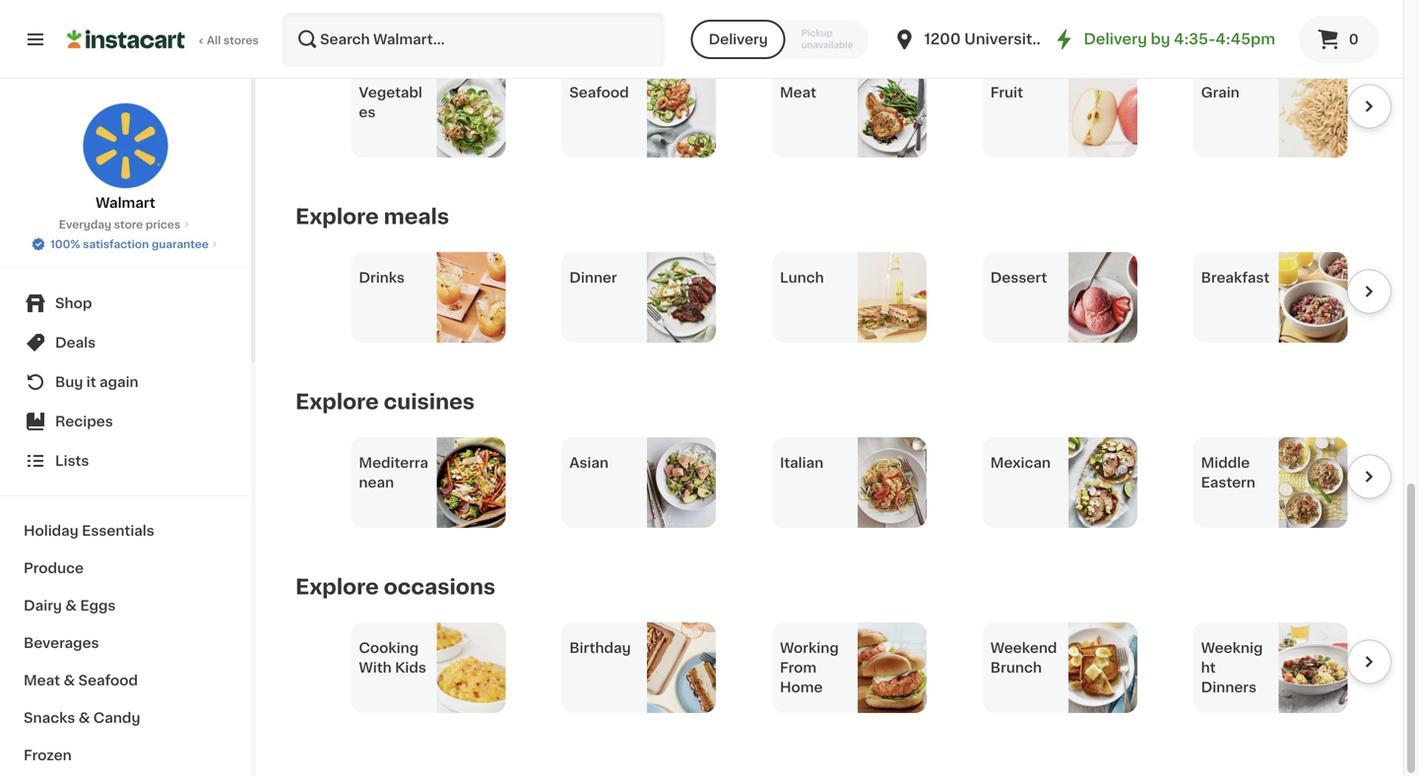 Task type: locate. For each thing, give the bounding box(es) containing it.
meat inside 'item carousel' region
[[780, 86, 817, 100]]

& for snacks
[[79, 711, 90, 725]]

item carousel region for explore occasions
[[296, 623, 1392, 713]]

snacks & candy
[[24, 711, 140, 725]]

asian
[[570, 456, 609, 470]]

1 horizontal spatial meat
[[780, 86, 817, 100]]

lunch
[[780, 271, 824, 285]]

holiday
[[24, 524, 79, 538]]

ingredients
[[443, 21, 568, 42]]

service type group
[[691, 20, 870, 59]]

4 explore from the top
[[296, 577, 379, 598]]

& left eggs
[[65, 599, 77, 613]]

delivery for delivery by 4:35-4:45pm
[[1084, 32, 1148, 46]]

0 horizontal spatial delivery
[[709, 33, 768, 46]]

instacart logo image
[[67, 28, 185, 51]]

mexican
[[991, 456, 1051, 470]]

0
[[1350, 33, 1359, 46]]

2 item carousel region from the top
[[296, 252, 1392, 343]]

3 item carousel region from the top
[[296, 438, 1392, 528]]

3 explore from the top
[[296, 392, 379, 412]]

by
[[1151, 32, 1171, 46]]

explore up cooking
[[296, 577, 379, 598]]

& down beverages
[[64, 674, 75, 688]]

Search field
[[284, 14, 664, 65]]

item carousel region containing vegetabl es
[[296, 67, 1392, 158]]

working from home
[[780, 641, 839, 695]]

birthday link
[[562, 623, 717, 713]]

meat & seafood link
[[12, 662, 239, 700]]

it
[[86, 375, 96, 389]]

meat up "snacks"
[[24, 674, 60, 688]]

0 horizontal spatial seafood
[[78, 674, 138, 688]]

university
[[965, 32, 1043, 46]]

everyday
[[59, 219, 111, 230]]

italian link
[[773, 438, 927, 528]]

item carousel region containing drinks
[[296, 252, 1392, 343]]

& left candy
[[79, 711, 90, 725]]

1 explore from the top
[[296, 21, 379, 42]]

explore
[[296, 21, 379, 42], [296, 206, 379, 227], [296, 392, 379, 412], [296, 577, 379, 598]]

explore up mediterra
[[296, 392, 379, 412]]

item carousel region
[[296, 67, 1392, 158], [296, 252, 1392, 343], [296, 438, 1392, 528], [296, 623, 1392, 713]]

beverages link
[[12, 625, 239, 662]]

all stores link
[[67, 12, 260, 67]]

1 item carousel region from the top
[[296, 67, 1392, 158]]

dinner link
[[562, 252, 717, 343]]

0 vertical spatial &
[[65, 599, 77, 613]]

lists
[[55, 454, 89, 468]]

breakfast link
[[1194, 252, 1349, 343]]

seafood
[[570, 86, 629, 100], [78, 674, 138, 688]]

100%
[[50, 239, 80, 250]]

dessert
[[991, 271, 1048, 285]]

main
[[384, 21, 438, 42]]

0 horizontal spatial meat
[[24, 674, 60, 688]]

0 vertical spatial meat
[[780, 86, 817, 100]]

&
[[65, 599, 77, 613], [64, 674, 75, 688], [79, 711, 90, 725]]

home
[[780, 681, 823, 695]]

1 vertical spatial meat
[[24, 674, 60, 688]]

explore up drinks
[[296, 206, 379, 227]]

store
[[114, 219, 143, 230]]

deals link
[[12, 323, 239, 363]]

mexican link
[[983, 438, 1138, 528]]

beverages
[[24, 637, 99, 650]]

4:35-
[[1175, 32, 1216, 46]]

walmart logo image
[[82, 102, 169, 189]]

2 explore from the top
[[296, 206, 379, 227]]

delivery inside button
[[709, 33, 768, 46]]

essentials
[[82, 524, 154, 538]]

recipes link
[[12, 402, 239, 441]]

& for dairy
[[65, 599, 77, 613]]

meat
[[780, 86, 817, 100], [24, 674, 60, 688]]

item carousel region for explore main ingredients
[[296, 67, 1392, 158]]

meat down service type group
[[780, 86, 817, 100]]

explore for explore meals
[[296, 206, 379, 227]]

buy
[[55, 375, 83, 389]]

delivery
[[1084, 32, 1148, 46], [709, 33, 768, 46]]

lunch link
[[773, 252, 927, 343]]

explore left main
[[296, 21, 379, 42]]

mediterra
[[359, 456, 429, 470]]

nean
[[359, 476, 394, 490]]

item carousel region containing cooking with kids
[[296, 623, 1392, 713]]

item carousel region containing mediterra nean
[[296, 438, 1392, 528]]

delivery by 4:35-4:45pm
[[1084, 32, 1276, 46]]

from
[[780, 661, 817, 675]]

ave
[[1046, 32, 1074, 46]]

1 vertical spatial seafood
[[78, 674, 138, 688]]

lists link
[[12, 441, 239, 481]]

1 horizontal spatial seafood
[[570, 86, 629, 100]]

explore for explore occasions
[[296, 577, 379, 598]]

meals
[[384, 206, 449, 227]]

2 vertical spatial &
[[79, 711, 90, 725]]

deals
[[55, 336, 96, 350]]

1 vertical spatial &
[[64, 674, 75, 688]]

0 vertical spatial seafood
[[570, 86, 629, 100]]

1 horizontal spatial delivery
[[1084, 32, 1148, 46]]

weekend
[[991, 641, 1058, 655]]

working
[[780, 641, 839, 655]]

cooking with kids
[[359, 641, 427, 675]]

walmart link
[[82, 102, 169, 213]]

frozen
[[24, 749, 72, 763]]

mediterra nean link
[[351, 438, 506, 528]]

weeknig ht dinners
[[1202, 641, 1264, 695]]

4 item carousel region from the top
[[296, 623, 1392, 713]]

weeknig ht dinners link
[[1194, 623, 1349, 713]]

1200 university ave
[[925, 32, 1074, 46]]

buy it again link
[[12, 363, 239, 402]]

holiday essentials
[[24, 524, 154, 538]]

None search field
[[282, 12, 666, 67]]

dairy
[[24, 599, 62, 613]]

1200
[[925, 32, 961, 46]]

middle
[[1202, 456, 1251, 470]]

shop
[[55, 297, 92, 310]]

item carousel region for explore cuisines
[[296, 438, 1392, 528]]

grain
[[1202, 86, 1240, 100]]

drinks link
[[351, 252, 506, 343]]



Task type: vqa. For each thing, say whether or not it's contained in the screenshot.


Task type: describe. For each thing, give the bounding box(es) containing it.
4:45pm
[[1216, 32, 1276, 46]]

1200 university ave button
[[893, 12, 1074, 67]]

delivery for delivery
[[709, 33, 768, 46]]

explore meals
[[296, 206, 449, 227]]

kids
[[395, 661, 427, 675]]

weekend brunch
[[991, 641, 1058, 675]]

shop link
[[12, 284, 239, 323]]

middle eastern link
[[1194, 438, 1349, 528]]

meat & seafood
[[24, 674, 138, 688]]

explore main ingredients
[[296, 21, 568, 42]]

drinks
[[359, 271, 405, 285]]

vegetabl es link
[[351, 67, 506, 158]]

snacks
[[24, 711, 75, 725]]

mediterra nean
[[359, 456, 429, 490]]

meat for meat
[[780, 86, 817, 100]]

produce link
[[12, 550, 239, 587]]

weekend brunch link
[[983, 623, 1138, 713]]

meat link
[[773, 67, 927, 158]]

middle eastern
[[1202, 456, 1256, 490]]

dinners
[[1202, 681, 1257, 695]]

weeknig
[[1202, 641, 1264, 655]]

dinner
[[570, 271, 617, 285]]

seafood inside 'item carousel' region
[[570, 86, 629, 100]]

snacks & candy link
[[12, 700, 239, 737]]

eastern
[[1202, 476, 1256, 490]]

everyday store prices link
[[59, 217, 192, 233]]

working from home link
[[773, 623, 927, 713]]

recipes
[[55, 415, 113, 429]]

delivery button
[[691, 20, 786, 59]]

es
[[359, 105, 376, 119]]

cooking
[[359, 641, 419, 655]]

seafood link
[[562, 67, 717, 158]]

birthday
[[570, 641, 631, 655]]

eggs
[[80, 599, 116, 613]]

item carousel region for explore meals
[[296, 252, 1392, 343]]

100% satisfaction guarantee
[[50, 239, 209, 250]]

grain link
[[1194, 67, 1349, 158]]

stores
[[224, 35, 259, 46]]

explore for explore cuisines
[[296, 392, 379, 412]]

guarantee
[[152, 239, 209, 250]]

100% satisfaction guarantee button
[[31, 233, 221, 252]]

asian link
[[562, 438, 717, 528]]

meat for meat & seafood
[[24, 674, 60, 688]]

again
[[100, 375, 139, 389]]

holiday essentials link
[[12, 512, 239, 550]]

satisfaction
[[83, 239, 149, 250]]

explore cuisines
[[296, 392, 475, 412]]

explore for explore main ingredients
[[296, 21, 379, 42]]

delivery by 4:35-4:45pm link
[[1053, 28, 1276, 51]]

cuisines
[[384, 392, 475, 412]]

buy it again
[[55, 375, 139, 389]]

frozen link
[[12, 737, 239, 774]]

explore occasions
[[296, 577, 496, 598]]

fruit link
[[983, 67, 1138, 158]]

produce
[[24, 562, 84, 575]]

vegetabl
[[359, 86, 423, 100]]

dairy & eggs link
[[12, 587, 239, 625]]

dessert link
[[983, 252, 1138, 343]]

walmart
[[96, 196, 156, 210]]

brunch
[[991, 661, 1043, 675]]

italian
[[780, 456, 824, 470]]

breakfast
[[1202, 271, 1270, 285]]

prices
[[146, 219, 181, 230]]

cooking with kids link
[[351, 623, 506, 713]]

candy
[[93, 711, 140, 725]]

& for meat
[[64, 674, 75, 688]]

all stores
[[207, 35, 259, 46]]

everyday store prices
[[59, 219, 181, 230]]

with
[[359, 661, 392, 675]]

vegetabl es
[[359, 86, 423, 119]]

ht
[[1202, 661, 1216, 675]]



